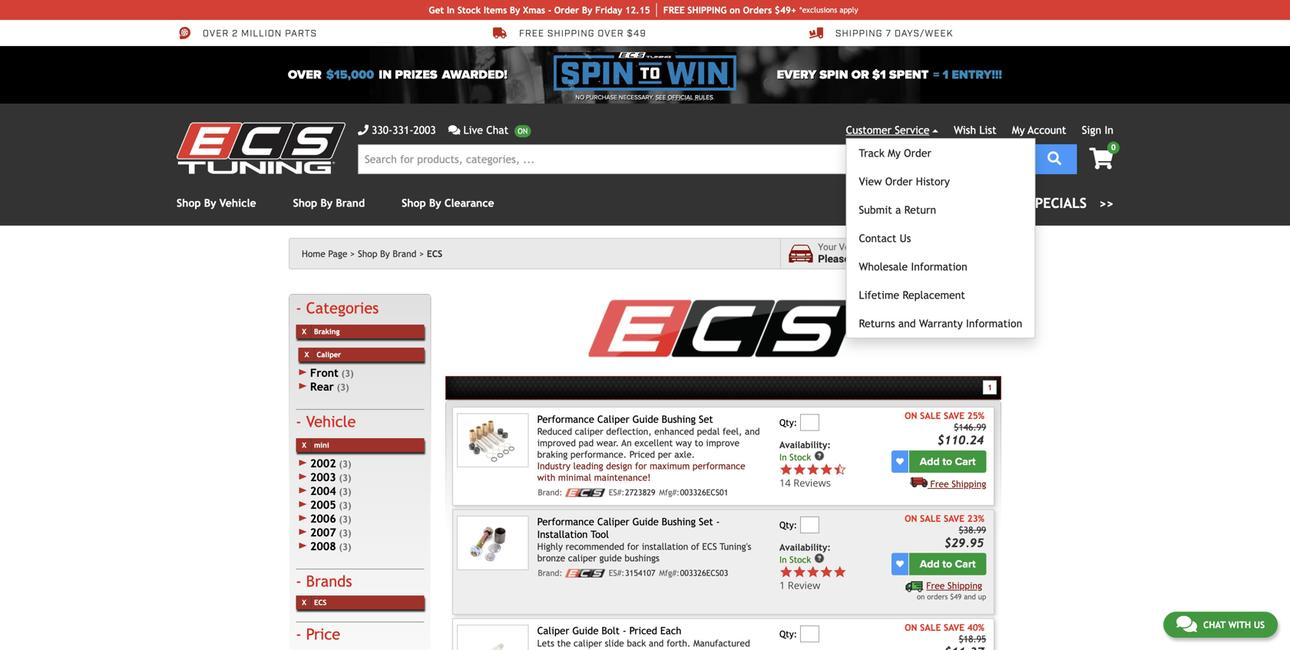 Task type: vqa. For each thing, say whether or not it's contained in the screenshot.
Sep 1, 2023 related to MK5/MK6 1.8T/2.0T OEM Intercooler Delete Brackets
no



Task type: locate. For each thing, give the bounding box(es) containing it.
set up of
[[699, 516, 714, 528]]

caliper inside caliper guide bolt - priced each lets the caliper slide back and forth. manufactured from 304 stainless steel and machined to tigh
[[538, 626, 570, 637]]

003326ecs03
[[681, 569, 729, 579]]

0 vertical spatial add to cart button
[[910, 451, 987, 473]]

free shipping over $49
[[519, 27, 647, 40]]

shipping down apply
[[836, 27, 883, 40]]

vehicle up mini
[[306, 413, 356, 431]]

x for x mini 2002 (3) 2003 (3) 2004 (3) 2005 (3) 2006 (3) 2007 (3) 2008 (3)
[[302, 441, 307, 450]]

1 vertical spatial information
[[967, 318, 1023, 330]]

1 vertical spatial add
[[920, 558, 940, 571]]

my inside customer service element
[[888, 147, 901, 159]]

for inside performance caliper guide bushing set - installation tool highly recommended for installation of ecs tuning's bronze caliper guide bushings
[[628, 542, 640, 553]]

14 reviews link
[[780, 463, 889, 490], [780, 476, 847, 490]]

on right ping
[[730, 5, 741, 15]]

performance up the installation
[[538, 516, 595, 528]]

shop by brand right page
[[358, 249, 417, 259]]

1 vertical spatial order
[[905, 147, 932, 159]]

bushing up enhanced
[[662, 414, 696, 426]]

free shipping image
[[911, 477, 928, 488], [906, 582, 924, 593]]

0 vertical spatial add to cart
[[920, 456, 976, 469]]

save inside on sale save 23% $38.99 $29.95
[[944, 514, 965, 524]]

shipping
[[548, 27, 595, 40]]

x inside x mini 2002 (3) 2003 (3) 2004 (3) 2005 (3) 2006 (3) 2007 (3) 2008 (3)
[[302, 441, 307, 450]]

guide
[[633, 414, 659, 426], [633, 516, 659, 528], [573, 626, 599, 637]]

0 vertical spatial chat
[[487, 124, 509, 136]]

0 vertical spatial save
[[944, 411, 965, 422]]

1 vertical spatial availability:
[[780, 543, 831, 553]]

customer service element
[[847, 138, 1036, 339]]

pad
[[579, 438, 594, 449]]

review
[[788, 579, 821, 593]]

0 horizontal spatial 1
[[780, 579, 786, 593]]

1 horizontal spatial brand
[[393, 249, 417, 259]]

bushing for 14
[[662, 414, 696, 426]]

0 vertical spatial $49
[[627, 27, 647, 40]]

x left mini
[[302, 441, 307, 450]]

.
[[714, 94, 715, 101]]

2 brand: from the top
[[538, 569, 563, 579]]

$49 right orders
[[951, 593, 962, 602]]

star image
[[780, 463, 793, 477], [793, 463, 807, 477], [807, 463, 820, 477], [820, 463, 834, 477], [807, 566, 820, 580], [820, 566, 834, 580], [834, 566, 847, 580]]

2007
[[310, 527, 336, 539]]

order
[[555, 5, 580, 15], [905, 147, 932, 159], [886, 176, 913, 188]]

2 vertical spatial on
[[905, 623, 918, 634]]

availability: up 14 reviews
[[780, 440, 831, 451]]

0 vertical spatial over
[[203, 27, 229, 40]]

free shipping
[[931, 479, 987, 490]]

performance caliper guide bushing set - installation tool highly recommended for installation of ecs tuning's bronze caliper guide bushings
[[538, 516, 752, 564]]

shop by brand link for home page
[[358, 249, 424, 259]]

Search text field
[[358, 144, 1033, 174]]

1 horizontal spatial comments image
[[1177, 616, 1198, 634]]

guide inside performance caliper guide bushing set reduced caliper deflection, enhanced pedal feel, and improved pad wear. an excellent way to improve braking performance. priced per axle. industry leading design for maximum performance with minimal maintenance!
[[633, 414, 659, 426]]

to up free shipping on orders $49 and up
[[943, 558, 953, 571]]

for up bushings
[[628, 542, 640, 553]]

1 priced from the top
[[630, 450, 656, 460]]

on inside on sale save 40% $18.95
[[905, 623, 918, 634]]

qty: down 14
[[780, 520, 798, 531]]

for
[[635, 461, 647, 472], [628, 542, 640, 553]]

ecs - corporate logo image down recommended
[[566, 570, 606, 578]]

submit a return
[[860, 204, 937, 216]]

to down 'pedal'
[[695, 438, 704, 449]]

ecs right of
[[703, 542, 718, 553]]

ecs down shop by clearance "link"
[[427, 249, 443, 259]]

industry
[[538, 461, 571, 472]]

over for over $15,000 in prizes
[[288, 68, 322, 82]]

2 question sign image from the top
[[814, 554, 825, 564]]

shop by vehicle
[[177, 197, 256, 209]]

performance caliper guide bushing set reduced caliper deflection, enhanced pedal feel, and improved pad wear. an excellent way to improve braking performance. priced per axle. industry leading design for maximum performance with minimal maintenance!
[[538, 414, 760, 483]]

0 vertical spatial availability: in stock
[[780, 440, 831, 463]]

spin
[[820, 68, 849, 82]]

brand:
[[538, 488, 563, 498], [538, 569, 563, 579]]

0 vertical spatial add
[[920, 456, 940, 469]]

free shipping on orders $49 and up
[[917, 581, 987, 602]]

0 vertical spatial on
[[905, 411, 918, 422]]

0 horizontal spatial vehicle
[[220, 197, 256, 209]]

question sign image
[[814, 451, 825, 462], [814, 554, 825, 564]]

vehicle up the tap
[[840, 242, 869, 253]]

add to cart button up free shipping
[[910, 451, 987, 473]]

qty: for 1
[[780, 520, 798, 531]]

for up maintenance!
[[635, 461, 647, 472]]

lifetime
[[860, 289, 900, 302]]

caliper up tool
[[598, 516, 630, 528]]

2 add to cart from the top
[[920, 558, 976, 571]]

set for 14 reviews
[[699, 414, 714, 426]]

1 bushing from the top
[[662, 414, 696, 426]]

0 vertical spatial bushing
[[662, 414, 696, 426]]

- right bolt
[[623, 626, 627, 637]]

my right the track
[[888, 147, 901, 159]]

0 vertical spatial es#:
[[609, 488, 625, 498]]

1 vertical spatial sale
[[921, 514, 942, 524]]

my account link
[[1013, 124, 1067, 136]]

add to cart button up free shipping on orders $49 and up
[[910, 554, 987, 576]]

brand: down bronze
[[538, 569, 563, 579]]

free shipping image up on sale save 40% $18.95
[[906, 582, 924, 593]]

with inside performance caliper guide bushing set reduced caliper deflection, enhanced pedal feel, and improved pad wear. an excellent way to improve braking performance. priced per axle. industry leading design for maximum performance with minimal maintenance!
[[538, 473, 556, 483]]

caliper inside performance caliper guide bushing set reduced caliper deflection, enhanced pedal feel, and improved pad wear. an excellent way to improve braking performance. priced per axle. industry leading design for maximum performance with minimal maintenance!
[[575, 427, 604, 437]]

0 horizontal spatial comments image
[[449, 125, 461, 136]]

2 performance from the top
[[538, 516, 595, 528]]

performance
[[693, 461, 746, 472]]

save up the $38.99
[[944, 514, 965, 524]]

1 vertical spatial add to wish list image
[[897, 561, 904, 569]]

shipping inside free shipping on orders $49 and up
[[948, 581, 983, 592]]

history
[[917, 176, 951, 188]]

question sign image for 1 review
[[814, 554, 825, 564]]

1 sale from the top
[[921, 411, 942, 422]]

2 vertical spatial 1
[[780, 579, 786, 593]]

ecs - corporate logo image
[[566, 489, 606, 498], [566, 570, 606, 578]]

to inside your vehicle please tap 'select' to pick a vehicle
[[906, 253, 915, 266]]

1 vertical spatial shipping
[[952, 479, 987, 490]]

1 horizontal spatial a
[[940, 253, 946, 266]]

entry!!!
[[952, 68, 1003, 82]]

shop by clearance link
[[402, 197, 495, 209]]

2 sale from the top
[[921, 514, 942, 524]]

2 vertical spatial free
[[927, 581, 945, 592]]

1 vertical spatial performance
[[538, 516, 595, 528]]

0 vertical spatial add to wish list image
[[897, 458, 904, 466]]

1 horizontal spatial chat
[[1204, 620, 1227, 631]]

performance up reduced
[[538, 414, 595, 426]]

sale inside on sale save 40% $18.95
[[921, 623, 942, 634]]

0 horizontal spatial chat
[[487, 124, 509, 136]]

2 vertical spatial order
[[886, 176, 913, 188]]

and right feel, in the right of the page
[[745, 427, 760, 437]]

free inside free shipping over $49 link
[[519, 27, 545, 40]]

$49
[[627, 27, 647, 40], [951, 593, 962, 602]]

free shipping image for $110.24
[[911, 477, 928, 488]]

1 question sign image from the top
[[814, 451, 825, 462]]

1 es#: from the top
[[609, 488, 625, 498]]

add for $29.95
[[920, 558, 940, 571]]

shop
[[177, 197, 201, 209], [293, 197, 317, 209], [402, 197, 426, 209], [358, 249, 378, 259]]

2003 inside 330-331-2003 link
[[414, 124, 436, 136]]

comments image inside live chat "link"
[[449, 125, 461, 136]]

2 add to cart button from the top
[[910, 554, 987, 576]]

1 mfg#: from the top
[[660, 488, 680, 498]]

brand up page
[[336, 197, 365, 209]]

1 availability: in stock from the top
[[780, 440, 831, 463]]

set up 'pedal'
[[699, 414, 714, 426]]

2 mfg#: from the top
[[660, 569, 680, 579]]

x braking
[[302, 328, 340, 336]]

shop by brand link right page
[[358, 249, 424, 259]]

sale inside on sale save 25% $146.99 $110.24
[[921, 411, 942, 422]]

caliper inside performance caliper guide bushing set reduced caliper deflection, enhanced pedal feel, and improved pad wear. an excellent way to improve braking performance. priced per axle. industry leading design for maximum performance with minimal maintenance!
[[598, 414, 630, 426]]

chat inside chat with us link
[[1204, 620, 1227, 631]]

free shipping image left free shipping
[[911, 477, 928, 488]]

returns and warranty information
[[860, 318, 1023, 330]]

add to wish list image
[[897, 458, 904, 466], [897, 561, 904, 569]]

by
[[510, 5, 521, 15], [582, 5, 593, 15], [204, 197, 216, 209], [321, 197, 333, 209], [429, 197, 442, 209], [380, 249, 390, 259]]

over inside "link"
[[203, 27, 229, 40]]

in
[[447, 5, 455, 15], [1105, 124, 1114, 136], [780, 453, 787, 463], [780, 555, 787, 566]]

availability: in stock for review
[[780, 543, 831, 566]]

free up orders
[[927, 581, 945, 592]]

ecs
[[427, 249, 443, 259], [703, 542, 718, 553], [314, 599, 327, 607]]

question sign image up reviews
[[814, 451, 825, 462]]

0 horizontal spatial us
[[900, 232, 912, 245]]

2 vertical spatial save
[[944, 623, 965, 634]]

1 horizontal spatial ecs
[[427, 249, 443, 259]]

2 vertical spatial -
[[623, 626, 627, 637]]

330-331-2003
[[372, 124, 436, 136]]

on left the 23%
[[905, 514, 918, 524]]

add up orders
[[920, 558, 940, 571]]

shop by brand link up home page link
[[293, 197, 365, 209]]

caliper up deflection,
[[598, 414, 630, 426]]

with
[[538, 473, 556, 483], [1229, 620, 1252, 631]]

service
[[895, 124, 930, 136]]

ecs down brands
[[314, 599, 327, 607]]

1 vertical spatial over
[[288, 68, 322, 82]]

1 vertical spatial free shipping image
[[906, 582, 924, 593]]

1 add to wish list image from the top
[[897, 458, 904, 466]]

'select'
[[871, 253, 903, 266]]

2 vertical spatial ecs
[[314, 599, 327, 607]]

0 horizontal spatial over
[[203, 27, 229, 40]]

phone image
[[358, 125, 369, 136]]

free up on sale save 23% $38.99 $29.95
[[931, 479, 949, 490]]

us
[[900, 232, 912, 245], [1255, 620, 1266, 631]]

1 vertical spatial free
[[931, 479, 949, 490]]

2 qty: from the top
[[780, 520, 798, 531]]

1 vertical spatial guide
[[633, 516, 659, 528]]

1 vertical spatial for
[[628, 542, 640, 553]]

pick
[[918, 253, 938, 266]]

sale down free shipping
[[921, 514, 942, 524]]

over $15,000 in prizes
[[288, 68, 438, 82]]

save up $146.99
[[944, 411, 965, 422]]

1 vertical spatial availability: in stock
[[780, 543, 831, 566]]

on inside on sale save 23% $38.99 $29.95
[[905, 514, 918, 524]]

caliper up front
[[317, 351, 341, 359]]

0 vertical spatial on
[[730, 5, 741, 15]]

es#: down maintenance!
[[609, 488, 625, 498]]

caliper inside caliper guide bolt - priced each lets the caliper slide back and forth. manufactured from 304 stainless steel and machined to tigh
[[574, 638, 602, 649]]

add up free shipping
[[920, 456, 940, 469]]

stock left items
[[458, 5, 481, 15]]

$15,000
[[326, 68, 374, 82]]

lifetime replacement link
[[847, 281, 1035, 310]]

shipping up the 23%
[[952, 479, 987, 490]]

guide inside caliper guide bolt - priced each lets the caliper slide back and forth. manufactured from 304 stainless steel and machined to tigh
[[573, 626, 599, 637]]

priced down excellent
[[630, 450, 656, 460]]

1 vertical spatial 1
[[988, 383, 993, 392]]

1 vertical spatial ecs - corporate logo image
[[566, 570, 606, 578]]

qty: right feel, in the right of the page
[[780, 418, 798, 428]]

availability: in stock
[[780, 440, 831, 463], [780, 543, 831, 566]]

availability: up review
[[780, 543, 831, 553]]

wear.
[[597, 438, 619, 449]]

and left up in the bottom of the page
[[965, 593, 977, 602]]

brand: down industry
[[538, 488, 563, 498]]

wholesale
[[860, 261, 908, 273]]

1 performance from the top
[[538, 414, 595, 426]]

0 vertical spatial performance
[[538, 414, 595, 426]]

x inside x caliper front (3) rear (3)
[[305, 351, 309, 359]]

free for free shipping
[[931, 479, 949, 490]]

shop by brand link for shop by vehicle
[[293, 197, 365, 209]]

comments image inside chat with us link
[[1177, 616, 1198, 634]]

caliper inside performance caliper guide bushing set - installation tool highly recommended for installation of ecs tuning's bronze caliper guide bushings
[[598, 516, 630, 528]]

0 vertical spatial mfg#:
[[660, 488, 680, 498]]

guide up stainless
[[573, 626, 599, 637]]

stock for 14
[[790, 453, 812, 463]]

0 vertical spatial cart
[[956, 456, 976, 469]]

1 vertical spatial -
[[717, 516, 720, 528]]

tap
[[853, 253, 868, 266]]

caliper up "lets"
[[538, 626, 570, 637]]

purchase
[[586, 94, 618, 101]]

1 horizontal spatial $49
[[951, 593, 962, 602]]

3 sale from the top
[[921, 623, 942, 634]]

information down "contact us" link
[[912, 261, 968, 273]]

add
[[920, 456, 940, 469], [920, 558, 940, 571]]

order down the service
[[905, 147, 932, 159]]

by left friday
[[582, 5, 593, 15]]

1 brand: from the top
[[538, 488, 563, 498]]

0 vertical spatial ecs - corporate logo image
[[566, 489, 606, 498]]

mfg#: down maximum
[[660, 488, 680, 498]]

1 vertical spatial chat
[[1204, 620, 1227, 631]]

1 vertical spatial 2003
[[310, 471, 336, 484]]

1 vertical spatial add to cart
[[920, 558, 976, 571]]

sale for $29.95
[[921, 514, 942, 524]]

2 es#: from the top
[[609, 569, 625, 579]]

caliper for -
[[598, 516, 630, 528]]

2 availability: in stock from the top
[[780, 543, 831, 566]]

0 vertical spatial shop by brand link
[[293, 197, 365, 209]]

$49 down 12.15
[[627, 27, 647, 40]]

2 set from the top
[[699, 516, 714, 528]]

star image
[[780, 566, 793, 580], [793, 566, 807, 580]]

- up tuning's
[[717, 516, 720, 528]]

comments image left the live
[[449, 125, 461, 136]]

2003 up '2004'
[[310, 471, 336, 484]]

2 availability: from the top
[[780, 543, 831, 553]]

1 vertical spatial es#:
[[609, 569, 625, 579]]

2004
[[310, 485, 336, 498]]

add to wish list image for $29.95
[[897, 561, 904, 569]]

1 vertical spatial a
[[940, 253, 946, 266]]

1 on from the top
[[905, 411, 918, 422]]

0 vertical spatial shop by brand
[[293, 197, 365, 209]]

to up free shipping
[[943, 456, 953, 469]]

free shipping over $49 link
[[493, 26, 647, 40]]

maintenance!
[[595, 473, 651, 483]]

shop by brand
[[293, 197, 365, 209], [358, 249, 417, 259]]

steel
[[615, 650, 635, 651]]

over down parts
[[288, 68, 322, 82]]

shipping for free shipping on orders $49 and up
[[948, 581, 983, 592]]

comments image
[[449, 125, 461, 136], [1177, 616, 1198, 634]]

add to cart for $29.95
[[920, 558, 976, 571]]

1 save from the top
[[944, 411, 965, 422]]

a
[[896, 204, 902, 216], [940, 253, 946, 266]]

1 vertical spatial my
[[888, 147, 901, 159]]

track my order
[[860, 147, 932, 159]]

1 horizontal spatial with
[[1229, 620, 1252, 631]]

0 vertical spatial vehicle
[[220, 197, 256, 209]]

0 vertical spatial guide
[[633, 414, 659, 426]]

2 on from the top
[[905, 514, 918, 524]]

guide
[[600, 553, 622, 564]]

an
[[622, 438, 632, 449]]

2 add from the top
[[920, 558, 940, 571]]

brand: for 14 reviews
[[538, 488, 563, 498]]

1 horizontal spatial -
[[623, 626, 627, 637]]

2 save from the top
[[944, 514, 965, 524]]

1 horizontal spatial on
[[917, 593, 925, 602]]

bushing inside performance caliper guide bushing set reduced caliper deflection, enhanced pedal feel, and improved pad wear. an excellent way to improve braking performance. priced per axle. industry leading design for maximum performance with minimal maintenance!
[[662, 414, 696, 426]]

in up 14
[[780, 453, 787, 463]]

free inside free shipping on orders $49 and up
[[927, 581, 945, 592]]

view order history
[[860, 176, 951, 188]]

1 cart from the top
[[956, 456, 976, 469]]

shipping for free shipping
[[952, 479, 987, 490]]

x left braking
[[302, 328, 307, 336]]

set inside performance caliper guide bushing set reduced caliper deflection, enhanced pedal feel, and improved pad wear. an excellent way to improve braking performance. priced per axle. industry leading design for maximum performance with minimal maintenance!
[[699, 414, 714, 426]]

free down the xmas
[[519, 27, 545, 40]]

x for x braking
[[302, 328, 307, 336]]

braking
[[314, 328, 340, 336]]

0 vertical spatial information
[[912, 261, 968, 273]]

3 on from the top
[[905, 623, 918, 634]]

40%
[[968, 623, 985, 634]]

2 horizontal spatial ecs
[[703, 542, 718, 553]]

es#: down guide
[[609, 569, 625, 579]]

cart down $110.24 at the right of page
[[956, 456, 976, 469]]

rear
[[310, 381, 334, 393]]

ecs tuning 'spin to win' contest logo image
[[554, 52, 737, 91]]

2 ecs - corporate logo image from the top
[[566, 570, 606, 578]]

2 add to wish list image from the top
[[897, 561, 904, 569]]

bushing inside performance caliper guide bushing set - installation tool highly recommended for installation of ecs tuning's bronze caliper guide bushings
[[662, 516, 696, 528]]

order inside track my order link
[[905, 147, 932, 159]]

1 vertical spatial set
[[699, 516, 714, 528]]

shipping
[[836, 27, 883, 40], [952, 479, 987, 490], [948, 581, 983, 592]]

x down brands
[[302, 599, 307, 607]]

0 vertical spatial caliper
[[575, 427, 604, 437]]

0 horizontal spatial ecs
[[314, 599, 327, 607]]

sale inside on sale save 23% $38.99 $29.95
[[921, 514, 942, 524]]

sales & specials link
[[877, 193, 1114, 214]]

add to cart button for $110.24
[[910, 451, 987, 473]]

information right warranty
[[967, 318, 1023, 330]]

qty: down 1 review
[[780, 629, 798, 640]]

caliper inside x caliper front (3) rear (3)
[[317, 351, 341, 359]]

live chat link
[[449, 122, 531, 138]]

None text field
[[801, 414, 820, 431]]

1 horizontal spatial us
[[1255, 620, 1266, 631]]

1 vertical spatial cart
[[956, 558, 976, 571]]

set inside performance caliper guide bushing set - installation tool highly recommended for installation of ecs tuning's bronze caliper guide bushings
[[699, 516, 714, 528]]

availability: for review
[[780, 543, 831, 553]]

2 bushing from the top
[[662, 516, 696, 528]]

installation
[[538, 529, 588, 541]]

save inside on sale save 25% $146.99 $110.24
[[944, 411, 965, 422]]

2 vertical spatial stock
[[790, 555, 812, 566]]

1 add from the top
[[920, 456, 940, 469]]

1 vertical spatial comments image
[[1177, 616, 1198, 634]]

availability: in stock up review
[[780, 543, 831, 566]]

2 14 reviews link from the top
[[780, 476, 847, 490]]

1 for 1 link
[[988, 383, 993, 392]]

0 vertical spatial 2003
[[414, 124, 436, 136]]

shop by brand up home page link
[[293, 197, 365, 209]]

save up $18.95
[[944, 623, 965, 634]]

guide down 2723829
[[633, 516, 659, 528]]

1 vertical spatial mfg#:
[[660, 569, 680, 579]]

mfg#: for 14 reviews
[[660, 488, 680, 498]]

0 horizontal spatial on
[[730, 5, 741, 15]]

3 save from the top
[[944, 623, 965, 634]]

1 vertical spatial on
[[917, 593, 925, 602]]

caliper inside performance caliper guide bushing set - installation tool highly recommended for installation of ecs tuning's bronze caliper guide bushings
[[568, 553, 597, 564]]

x for x ecs
[[302, 599, 307, 607]]

0 vertical spatial brand:
[[538, 488, 563, 498]]

2002
[[310, 457, 336, 470]]

free ship ping on orders $49+ *exclusions apply
[[664, 5, 859, 15]]

track my order link
[[847, 139, 1035, 168]]

and inside performance caliper guide bushing set reduced caliper deflection, enhanced pedal feel, and improved pad wear. an excellent way to improve braking performance. priced per axle. industry leading design for maximum performance with minimal maintenance!
[[745, 427, 760, 437]]

priced up back
[[630, 626, 658, 637]]

1 add to cart from the top
[[920, 456, 976, 469]]

on down free shipping on orders $49 and up
[[905, 623, 918, 634]]

add to cart up free shipping on orders $49 and up
[[920, 558, 976, 571]]

sale down orders
[[921, 623, 942, 634]]

0 vertical spatial priced
[[630, 450, 656, 460]]

2 cart from the top
[[956, 558, 976, 571]]

availability: in stock up 14 reviews
[[780, 440, 831, 463]]

qty:
[[780, 418, 798, 428], [780, 520, 798, 531], [780, 629, 798, 640]]

0 vertical spatial comments image
[[449, 125, 461, 136]]

2005
[[310, 499, 336, 512]]

wholesale information link
[[847, 253, 1035, 281]]

of
[[692, 542, 700, 553]]

on
[[905, 411, 918, 422], [905, 514, 918, 524], [905, 623, 918, 634]]

0 vertical spatial sale
[[921, 411, 942, 422]]

and inside free shipping on orders $49 and up
[[965, 593, 977, 602]]

see official rules link
[[656, 93, 714, 102]]

bushing up installation
[[662, 516, 696, 528]]

brand down shop by clearance
[[393, 249, 417, 259]]

2 horizontal spatial 1
[[988, 383, 993, 392]]

my left account
[[1013, 124, 1026, 136]]

None text field
[[801, 517, 820, 534], [801, 626, 820, 643], [801, 517, 820, 534], [801, 626, 820, 643]]

- inside performance caliper guide bushing set - installation tool highly recommended for installation of ecs tuning's bronze caliper guide bushings
[[717, 516, 720, 528]]

priced inside caliper guide bolt - priced each lets the caliper slide back and forth. manufactured from 304 stainless steel and machined to tigh
[[630, 626, 658, 637]]

caliper up stainless
[[574, 638, 602, 649]]

by right page
[[380, 249, 390, 259]]

add to cart
[[920, 456, 976, 469], [920, 558, 976, 571]]

save for $29.95
[[944, 514, 965, 524]]

order inside view order history link
[[886, 176, 913, 188]]

view
[[860, 176, 883, 188]]

1 vertical spatial on
[[905, 514, 918, 524]]

each
[[661, 626, 682, 637]]

by down ecs tuning image in the left of the page
[[204, 197, 216, 209]]

shop by vehicle link
[[177, 197, 256, 209]]

1 vertical spatial ecs
[[703, 542, 718, 553]]

performance inside performance caliper guide bushing set - installation tool highly recommended for installation of ecs tuning's bronze caliper guide bushings
[[538, 516, 595, 528]]

enhanced
[[655, 427, 695, 437]]

1 set from the top
[[699, 414, 714, 426]]

2 vertical spatial shipping
[[948, 581, 983, 592]]

x down "x braking"
[[305, 351, 309, 359]]

0 vertical spatial with
[[538, 473, 556, 483]]

1 qty: from the top
[[780, 418, 798, 428]]

1 ecs - corporate logo image from the top
[[566, 489, 606, 498]]

1 star image from the left
[[780, 566, 793, 580]]

stock for 1
[[790, 555, 812, 566]]

1 add to cart button from the top
[[910, 451, 987, 473]]

1 horizontal spatial vehicle
[[306, 413, 356, 431]]

0 vertical spatial availability:
[[780, 440, 831, 451]]

2 priced from the top
[[630, 626, 658, 637]]

0 horizontal spatial brand
[[336, 197, 365, 209]]

guide inside performance caliper guide bushing set - installation tool highly recommended for installation of ecs tuning's bronze caliper guide bushings
[[633, 516, 659, 528]]

2006
[[310, 513, 336, 525]]

1 availability: from the top
[[780, 440, 831, 451]]

shipping up up in the bottom of the page
[[948, 581, 983, 592]]

on inside on sale save 25% $146.99 $110.24
[[905, 411, 918, 422]]

stock up 14 reviews
[[790, 453, 812, 463]]

performance for 14 reviews
[[538, 414, 595, 426]]

ecs - corporate logo image for 14 reviews
[[566, 489, 606, 498]]

0 vertical spatial brand
[[336, 197, 365, 209]]

0 horizontal spatial $49
[[627, 27, 647, 40]]

necessary.
[[619, 94, 654, 101]]

mfg#: down installation
[[660, 569, 680, 579]]

official
[[668, 94, 694, 101]]

home page link
[[302, 249, 355, 259]]

wholesale information
[[860, 261, 968, 273]]

comments image left chat with us
[[1177, 616, 1198, 634]]

performance inside performance caliper guide bushing set reduced caliper deflection, enhanced pedal feel, and improved pad wear. an excellent way to improve braking performance. priced per axle. industry leading design for maximum performance with minimal maintenance!
[[538, 414, 595, 426]]

*exclusions apply link
[[800, 4, 859, 16]]

1 vertical spatial add to cart button
[[910, 554, 987, 576]]

on left 25%
[[905, 411, 918, 422]]

caliper for (3)
[[317, 351, 341, 359]]

availability: in stock for reviews
[[780, 440, 831, 463]]

1 vertical spatial shop by brand
[[358, 249, 417, 259]]

price
[[306, 626, 341, 644]]

guide up deflection,
[[633, 414, 659, 426]]

1 horizontal spatial 2003
[[414, 124, 436, 136]]



Task type: describe. For each thing, give the bounding box(es) containing it.
axle.
[[675, 450, 695, 460]]

on sale save 25% $146.99 $110.24
[[905, 411, 987, 448]]

for inside performance caliper guide bushing set reduced caliper deflection, enhanced pedal feel, and improved pad wear. an excellent way to improve braking performance. priced per axle. industry leading design for maximum performance with minimal maintenance!
[[635, 461, 647, 472]]

half star image
[[834, 463, 847, 477]]

1 14 reviews link from the top
[[780, 463, 889, 490]]

no
[[576, 94, 585, 101]]

$146.99
[[955, 422, 987, 433]]

customer service
[[847, 124, 930, 136]]

$38.99
[[959, 525, 987, 536]]

contact
[[860, 232, 897, 245]]

by left the xmas
[[510, 5, 521, 15]]

design
[[606, 461, 633, 472]]

stainless
[[577, 650, 612, 651]]

add to wish list image for $110.24
[[897, 458, 904, 466]]

in right "sign" at the right top of the page
[[1105, 124, 1114, 136]]

$49 inside free shipping on orders $49 and up
[[951, 593, 962, 602]]

parts
[[285, 27, 317, 40]]

a inside customer service element
[[896, 204, 902, 216]]

shop by brand for home page
[[358, 249, 417, 259]]

0 vertical spatial 1
[[943, 68, 949, 82]]

over for over 2 million parts
[[203, 27, 229, 40]]

3 qty: from the top
[[780, 629, 798, 640]]

es#2918637 - 34111157041kt5 - caliper guide bolt - priced each - lets the caliper slide back and forth. manufactured from 304 stainless steel and machined to tight tolerances for high levels of performance and longevity. - ecs - bmw mini image
[[457, 626, 529, 651]]

get
[[429, 5, 444, 15]]

14 reviews
[[780, 476, 831, 490]]

es#3154107 - 003326ecs03 -  performance caliper guide bushing set - installation tool  - highly recommended for installation of ecs tuning's bronze caliper guide bushings - ecs - audi bmw volkswagen mini image
[[457, 516, 529, 571]]

live
[[464, 124, 483, 136]]

add to cart button for $29.95
[[910, 554, 987, 576]]

page
[[328, 249, 348, 259]]

reviews
[[794, 476, 831, 490]]

331-
[[393, 124, 414, 136]]

x mini 2002 (3) 2003 (3) 2004 (3) 2005 (3) 2006 (3) 2007 (3) 2008 (3)
[[302, 441, 352, 553]]

the
[[557, 638, 571, 649]]

account
[[1029, 124, 1067, 136]]

14
[[780, 476, 791, 490]]

bushing for 1
[[662, 516, 696, 528]]

specials
[[1029, 195, 1088, 211]]

leading
[[574, 461, 604, 472]]

0 vertical spatial order
[[555, 5, 580, 15]]

sales & specials
[[972, 195, 1088, 211]]

up
[[979, 593, 987, 602]]

$29.95
[[945, 537, 985, 551]]

deflection,
[[607, 427, 652, 437]]

in up 1 review
[[780, 555, 787, 566]]

comments image for chat
[[1177, 616, 1198, 634]]

12.15
[[626, 5, 651, 15]]

track
[[860, 147, 885, 159]]

ecs inside performance caliper guide bushing set - installation tool highly recommended for installation of ecs tuning's bronze caliper guide bushings
[[703, 542, 718, 553]]

0 vertical spatial ecs
[[427, 249, 443, 259]]

contact us
[[860, 232, 912, 245]]

0 vertical spatial -
[[548, 5, 552, 15]]

guide for 1 review
[[633, 516, 659, 528]]

23%
[[968, 514, 985, 524]]

mini
[[314, 441, 329, 450]]

0
[[1112, 143, 1116, 152]]

$18.95
[[959, 634, 987, 645]]

1 1 review link from the top
[[780, 566, 889, 593]]

brand for home page
[[393, 249, 417, 259]]

save for $110.24
[[944, 411, 965, 422]]

es#: 2723829 mfg#: 003326ecs01
[[609, 488, 729, 498]]

on inside free shipping on orders $49 and up
[[917, 593, 925, 602]]

and down each
[[649, 638, 664, 649]]

2003 inside x mini 2002 (3) 2003 (3) 2004 (3) 2005 (3) 2006 (3) 2007 (3) 2008 (3)
[[310, 471, 336, 484]]

please
[[819, 253, 850, 266]]

comments image for live
[[449, 125, 461, 136]]

es#2723829 - 003326ecs01 - performance caliper guide bushing set - reduced caliper deflection, enhanced pedal feel, and improved pad wear. an excellent way to improve braking performance. priced per axle. - ecs - bmw mini image
[[457, 414, 529, 468]]

excellent
[[635, 438, 673, 449]]

brand: for 1 review
[[538, 569, 563, 579]]

no purchase necessary. see official rules .
[[576, 94, 715, 101]]

x for x caliper front (3) rear (3)
[[305, 351, 309, 359]]

1 vertical spatial with
[[1229, 620, 1252, 631]]

in
[[379, 68, 392, 82]]

installation
[[642, 542, 689, 553]]

every spin or $1 spent = 1 entry!!!
[[777, 68, 1003, 82]]

see
[[656, 94, 667, 101]]

save inside on sale save 40% $18.95
[[944, 623, 965, 634]]

priced inside performance caliper guide bushing set reduced caliper deflection, enhanced pedal feel, and improved pad wear. an excellent way to improve braking performance. priced per axle. industry leading design for maximum performance with minimal maintenance!
[[630, 450, 656, 460]]

view order history link
[[847, 168, 1035, 196]]

brands
[[306, 573, 352, 591]]

clearance
[[445, 197, 495, 209]]

braking
[[538, 450, 568, 460]]

ship
[[688, 5, 707, 15]]

1 review
[[780, 579, 821, 593]]

apply
[[840, 5, 859, 14]]

performance caliper guide bushing set link
[[538, 414, 714, 426]]

2 1 review link from the top
[[780, 579, 847, 593]]

on sale save 23% $38.99 $29.95
[[905, 514, 987, 551]]

mfg#: for 1 review
[[660, 569, 680, 579]]

rules
[[695, 94, 714, 101]]

2 vertical spatial vehicle
[[306, 413, 356, 431]]

add to cart for $110.24
[[920, 456, 976, 469]]

returns and warranty information link
[[847, 310, 1035, 338]]

0 vertical spatial stock
[[458, 5, 481, 15]]

availability: for reviews
[[780, 440, 831, 451]]

free
[[664, 5, 685, 15]]

es#: for 1 review
[[609, 569, 625, 579]]

cart for $29.95
[[956, 558, 976, 571]]

set for 1 review
[[699, 516, 714, 528]]

free shipping image for $29.95
[[906, 582, 924, 593]]

shop by brand for shop by vehicle
[[293, 197, 365, 209]]

performance for 1 review
[[538, 516, 595, 528]]

over 2 million parts
[[203, 27, 317, 40]]

330-331-2003 link
[[358, 122, 436, 138]]

2 star image from the left
[[793, 566, 807, 580]]

in right 'get'
[[447, 5, 455, 15]]

front
[[310, 367, 339, 379]]

question sign image for 14 reviews
[[814, 451, 825, 462]]

shopping cart image
[[1090, 148, 1114, 169]]

on sale save 40% $18.95
[[905, 623, 987, 645]]

on for $110.24
[[905, 411, 918, 422]]

es#: for 14 reviews
[[609, 488, 625, 498]]

orders
[[744, 5, 773, 15]]

slide
[[605, 638, 625, 649]]

on for $29.95
[[905, 514, 918, 524]]

lets
[[538, 638, 555, 649]]

qty: for 14
[[780, 418, 798, 428]]

sale for $110.24
[[921, 411, 942, 422]]

ecs - corporate logo image for 1 review
[[566, 570, 606, 578]]

caliper for reduced
[[598, 414, 630, 426]]

0 vertical spatial us
[[900, 232, 912, 245]]

- inside caliper guide bolt - priced each lets the caliper slide back and forth. manufactured from 304 stainless steel and machined to tigh
[[623, 626, 627, 637]]

contact us link
[[847, 224, 1035, 253]]

home page
[[302, 249, 348, 259]]

by up home page link
[[321, 197, 333, 209]]

caliper guide bolt - priced each link
[[538, 626, 682, 637]]

to inside caliper guide bolt - priced each lets the caliper slide back and forth. manufactured from 304 stainless steel and machined to tigh
[[699, 650, 707, 651]]

cart for $110.24
[[956, 456, 976, 469]]

information inside 'link'
[[912, 261, 968, 273]]

guide for 14 reviews
[[633, 414, 659, 426]]

&
[[1015, 195, 1025, 211]]

0 vertical spatial my
[[1013, 124, 1026, 136]]

and inside customer service element
[[899, 318, 917, 330]]

your vehicle please tap 'select' to pick a vehicle
[[819, 242, 982, 266]]

0 vertical spatial shipping
[[836, 27, 883, 40]]

spent
[[890, 68, 929, 82]]

live chat
[[464, 124, 509, 136]]

and down back
[[638, 650, 653, 651]]

add for $110.24
[[920, 456, 940, 469]]

wish list
[[954, 124, 997, 136]]

by left clearance
[[429, 197, 442, 209]]

1 for 1 review
[[780, 579, 786, 593]]

*exclusions
[[800, 5, 838, 14]]

to inside performance caliper guide bushing set reduced caliper deflection, enhanced pedal feel, and improved pad wear. an excellent way to improve braking performance. priced per axle. industry leading design for maximum performance with minimal maintenance!
[[695, 438, 704, 449]]

1 vertical spatial us
[[1255, 620, 1266, 631]]

vehicle inside your vehicle please tap 'select' to pick a vehicle
[[840, 242, 869, 253]]

chat inside live chat "link"
[[487, 124, 509, 136]]

ecs tuning image
[[177, 123, 346, 174]]

feel,
[[723, 427, 743, 437]]

x caliper front (3) rear (3)
[[305, 351, 354, 393]]

$110.24
[[938, 434, 985, 448]]

free for free shipping over $49
[[519, 27, 545, 40]]

caliper guide bolt - priced each lets the caliper slide back and forth. manufactured from 304 stainless steel and machined to tigh
[[538, 626, 751, 651]]

recommended
[[566, 542, 625, 553]]

a inside your vehicle please tap 'select' to pick a vehicle
[[940, 253, 946, 266]]

brand for shop by vehicle
[[336, 197, 365, 209]]

search image
[[1048, 152, 1062, 166]]

way
[[676, 438, 692, 449]]

2
[[232, 27, 238, 40]]

pedal
[[697, 427, 720, 437]]



